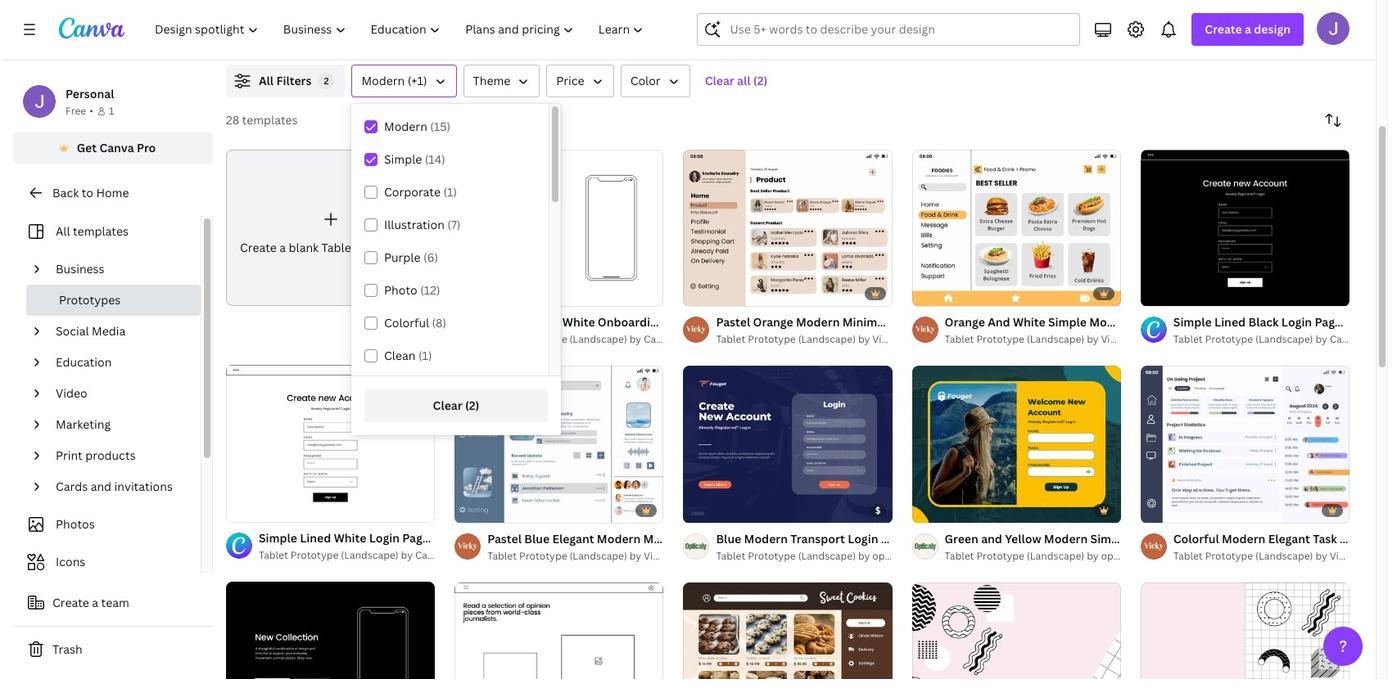 Task type: locate. For each thing, give the bounding box(es) containing it.
1 horizontal spatial tablet prototype wallpaper image
[[1141, 583, 1350, 680]]

simple left (14)
[[384, 151, 422, 167]]

0 vertical spatial (1)
[[443, 184, 457, 200]]

canva
[[99, 140, 134, 156], [644, 333, 673, 347], [1330, 333, 1359, 347], [415, 548, 444, 562]]

1 vertical spatial colorful
[[1173, 531, 1219, 547]]

login right 'white'
[[369, 530, 400, 546]]

trash
[[52, 642, 82, 658]]

1 horizontal spatial studio
[[718, 333, 749, 347]]

0 vertical spatial simple
[[384, 151, 422, 167]]

1 of 3 link
[[683, 366, 892, 523], [912, 366, 1121, 523]]

1 horizontal spatial pastel
[[716, 315, 750, 330]]

page inside simple lined white login page wireframe tablet ui prototype tablet prototype (landscape) by canva creative studio
[[402, 530, 429, 546]]

0 vertical spatial all
[[259, 73, 274, 88]]

(landscape) inside colorful modern elegant task planner t tablet prototype (landscape) by vicky design
[[1255, 549, 1313, 563]]

simple inside simple lined black login page wirefram tablet prototype (landscape) by canva creati
[[1173, 315, 1212, 330]]

2 horizontal spatial create
[[1205, 21, 1242, 37]]

0 vertical spatial clear
[[705, 73, 734, 88]]

pastel
[[716, 315, 750, 330], [487, 531, 522, 547]]

1 right • at the top of the page
[[109, 104, 114, 118]]

elegant inside colorful modern elegant task planner t tablet prototype (landscape) by vicky design
[[1268, 531, 1310, 547]]

1 horizontal spatial lined
[[1215, 315, 1246, 330]]

create left design
[[1205, 21, 1242, 37]]

colorful modern elegant task planner tablet prototype image
[[1141, 366, 1350, 523]]

1 horizontal spatial page
[[1315, 315, 1341, 330]]

1 1 of 3 from the left
[[695, 503, 718, 516]]

all inside all templates link
[[56, 224, 70, 239]]

1 horizontal spatial of
[[930, 503, 939, 516]]

1 opticaly from the left
[[872, 549, 911, 563]]

corporate (1)
[[384, 184, 457, 200]]

2 tablet prototype wallpaper image from the left
[[1141, 583, 1350, 680]]

price button
[[547, 65, 614, 97]]

all left filters
[[259, 73, 274, 88]]

creati
[[1361, 333, 1388, 347]]

2 1 of 3 link from the left
[[912, 366, 1121, 523]]

1 of 3 for green and yellow modern simple travel login page wireframe tablet prototype 'image'
[[923, 503, 947, 516]]

tablet prototype templates image
[[1000, 0, 1350, 45]]

0 horizontal spatial tablet prototype (landscape) by opticaly link
[[716, 548, 911, 565]]

by inside pastel orange modern minimalist product tablet prototype tablet prototype (landscape) by vicky design
[[858, 333, 870, 347]]

1 vertical spatial templates
[[73, 224, 129, 239]]

opticaly
[[872, 549, 911, 563], [1101, 549, 1139, 563]]

a left team
[[92, 595, 98, 611]]

(landscape) inside simple lined white login page wireframe tablet ui prototype tablet prototype (landscape) by canva creative studio
[[341, 548, 399, 562]]

login inside simple lined white login page wireframe tablet ui prototype tablet prototype (landscape) by canva creative studio
[[369, 530, 400, 546]]

create a team button
[[13, 587, 213, 620]]

1 horizontal spatial clear
[[705, 73, 734, 88]]

2 horizontal spatial 1
[[923, 503, 928, 516]]

jacob simon image
[[1317, 12, 1350, 45]]

top level navigation element
[[144, 13, 658, 46]]

create left the blank on the left
[[240, 240, 277, 255]]

1 of 3 for blue modern transport login page wireframe tablet ui prototype image
[[695, 503, 718, 516]]

0 horizontal spatial of
[[702, 503, 711, 516]]

by inside the pastel blue elegant modern music tablet prototype tablet prototype (landscape) by vicky design
[[630, 549, 641, 563]]

templates
[[242, 112, 298, 128], [73, 224, 129, 239]]

tablet prototype wallpaper image
[[912, 583, 1121, 680], [1141, 583, 1350, 680]]

page left wireframe at the bottom left of the page
[[402, 530, 429, 546]]

2 of from the left
[[930, 503, 939, 516]]

create a team
[[52, 595, 129, 611]]

1 right $ in the bottom of the page
[[923, 503, 928, 516]]

simple lined black login page wireframe tablet ui prototype image
[[1141, 150, 1350, 307]]

2 opticaly from the left
[[1101, 549, 1139, 563]]

1 vertical spatial tablet prototype (landscape) by canva creative studio link
[[259, 548, 520, 564]]

all templates
[[56, 224, 129, 239]]

0 vertical spatial creative
[[676, 333, 715, 347]]

1 horizontal spatial login
[[1281, 315, 1312, 330]]

vicky inside colorful modern elegant task planner t tablet prototype (landscape) by vicky design
[[1330, 549, 1355, 563]]

3
[[713, 503, 718, 516], [942, 503, 947, 516]]

0 horizontal spatial (2)
[[465, 398, 479, 414]]

1 for 'pastel orange modern minimalist product tablet prototype' image
[[695, 503, 700, 516]]

1 horizontal spatial tablet prototype (landscape) by opticaly
[[945, 549, 1139, 563]]

0 horizontal spatial (1)
[[418, 348, 432, 364]]

marketing link
[[49, 409, 191, 441]]

colorful (8)
[[384, 315, 446, 331]]

1 horizontal spatial simple
[[384, 151, 422, 167]]

Sort by button
[[1317, 104, 1350, 137]]

simple lined black login page wirefram tablet prototype (landscape) by canva creati
[[1173, 315, 1388, 347]]

canva inside simple lined white login page wireframe tablet ui prototype tablet prototype (landscape) by canva creative studio
[[415, 548, 444, 562]]

tablet prototype (landscape) by vicky design link for pastel orange modern minimalist product tablet prototype
[[716, 332, 932, 348]]

0 vertical spatial create
[[1205, 21, 1242, 37]]

1 of 3 link for 'pastel orange modern minimalist product tablet prototype' image
[[683, 366, 892, 523]]

create inside button
[[52, 595, 89, 611]]

elegant inside the pastel blue elegant modern music tablet prototype tablet prototype (landscape) by vicky design
[[552, 531, 594, 547]]

colorful inside colorful modern elegant task planner t tablet prototype (landscape) by vicky design
[[1173, 531, 1219, 547]]

of up pastel blue elegant modern music tablet prototype link
[[702, 503, 711, 516]]

theme
[[473, 73, 510, 88]]

a
[[1245, 21, 1251, 37], [279, 240, 286, 255], [92, 595, 98, 611]]

2 vertical spatial simple
[[259, 530, 297, 546]]

of right $ in the bottom of the page
[[930, 503, 939, 516]]

a left the blank on the left
[[279, 240, 286, 255]]

tablet prototype wallpaper image for tablet prototype (landscape) by vicky design
[[1141, 583, 1350, 680]]

a for blank
[[279, 240, 286, 255]]

simple lined white login page wireframe tablet ui prototype image
[[226, 366, 435, 522]]

0 horizontal spatial 3
[[713, 503, 718, 516]]

lined inside simple lined black login page wirefram tablet prototype (landscape) by canva creati
[[1215, 315, 1246, 330]]

modern left 'task' in the bottom of the page
[[1222, 531, 1266, 547]]

create a blank tablet prototype (landscape) element
[[226, 150, 484, 307]]

1 horizontal spatial all
[[259, 73, 274, 88]]

pastel blue elegant modern music tablet prototype link
[[487, 530, 773, 548]]

2 3 from the left
[[942, 503, 947, 516]]

1 for orange and white simple modern food delivery tablet prototype image
[[923, 503, 928, 516]]

modern left (+1) on the left
[[361, 73, 405, 88]]

planner
[[1340, 531, 1383, 547]]

1 vertical spatial page
[[402, 530, 429, 546]]

prototype inside simple lined black login page wirefram tablet prototype (landscape) by canva creati
[[1205, 333, 1253, 347]]

0 vertical spatial (2)
[[753, 73, 768, 88]]

2 elegant from the left
[[1268, 531, 1310, 547]]

creative
[[676, 333, 715, 347], [447, 548, 487, 562]]

tablet prototype (landscape) by canva creative studio link
[[487, 332, 749, 348], [259, 548, 520, 564]]

0 horizontal spatial elegant
[[552, 531, 594, 547]]

modern
[[361, 73, 405, 88], [384, 119, 427, 134], [796, 315, 840, 330], [597, 531, 641, 547], [1222, 531, 1266, 547]]

social media
[[56, 323, 126, 339]]

design inside colorful modern elegant task planner t tablet prototype (landscape) by vicky design
[[1357, 549, 1388, 563]]

clear inside button
[[705, 73, 734, 88]]

clear for clear (2)
[[433, 398, 462, 414]]

all
[[259, 73, 274, 88], [56, 224, 70, 239]]

1 vertical spatial lined
[[300, 530, 331, 546]]

blue
[[524, 531, 550, 547]]

0 horizontal spatial 1 of 3 link
[[683, 366, 892, 523]]

modern (15)
[[384, 119, 451, 134]]

simple left black
[[1173, 315, 1212, 330]]

video
[[56, 386, 87, 401]]

1 horizontal spatial elegant
[[1268, 531, 1310, 547]]

elegant right blue
[[552, 531, 594, 547]]

0 vertical spatial lined
[[1215, 315, 1246, 330]]

1 elegant from the left
[[552, 531, 594, 547]]

1 horizontal spatial 1 of 3
[[923, 503, 947, 516]]

page left wirefram
[[1315, 315, 1341, 330]]

vicky inside the pastel blue elegant modern music tablet prototype tablet prototype (landscape) by vicky design
[[644, 549, 669, 563]]

home
[[96, 185, 129, 201]]

0 horizontal spatial tablet prototype (landscape) by opticaly
[[716, 549, 911, 563]]

clear
[[705, 73, 734, 88], [433, 398, 462, 414]]

opticaly for tablet prototype (landscape) by opticaly link associated with the 1 of 3 link for 'pastel orange modern minimalist product tablet prototype' image
[[872, 549, 911, 563]]

1 vertical spatial simple
[[1173, 315, 1212, 330]]

canva inside tablet prototype (landscape) by canva creative studio link
[[644, 333, 673, 347]]

media
[[92, 323, 126, 339]]

0 vertical spatial templates
[[242, 112, 298, 128]]

0 vertical spatial colorful
[[384, 315, 429, 331]]

templates down back to home at the left top of page
[[73, 224, 129, 239]]

tablet prototype (landscape) by opticaly link
[[716, 548, 911, 565], [945, 548, 1139, 565]]

0 horizontal spatial clear
[[433, 398, 462, 414]]

tablet prototype (landscape) by canva creati link
[[1173, 332, 1388, 348]]

1 vertical spatial a
[[279, 240, 286, 255]]

(2) inside button
[[753, 73, 768, 88]]

1 horizontal spatial templates
[[242, 112, 298, 128]]

modern up simple (14)
[[384, 119, 427, 134]]

templates right 28
[[242, 112, 298, 128]]

pastel left orange on the right of the page
[[716, 315, 750, 330]]

1 horizontal spatial (1)
[[443, 184, 457, 200]]

filters
[[276, 73, 312, 88]]

1 tablet prototype (landscape) by opticaly link from the left
[[716, 548, 911, 565]]

simple left 'white'
[[259, 530, 297, 546]]

0 horizontal spatial login
[[369, 530, 400, 546]]

by
[[630, 333, 641, 347], [858, 333, 870, 347], [1087, 333, 1099, 347], [1315, 333, 1327, 347], [401, 548, 413, 562], [630, 549, 641, 563], [858, 549, 870, 563], [1087, 549, 1099, 563], [1315, 549, 1327, 563]]

1 horizontal spatial (2)
[[753, 73, 768, 88]]

Search search field
[[730, 14, 1070, 45]]

tablet prototype (landscape) by vicky design link for colorful modern elegant task planner t
[[1173, 548, 1388, 565]]

0 horizontal spatial opticaly
[[872, 549, 911, 563]]

tablet
[[321, 240, 356, 255], [951, 315, 986, 330], [487, 333, 517, 347], [716, 333, 745, 347], [945, 333, 974, 347], [1173, 333, 1203, 347], [493, 530, 527, 546], [679, 531, 714, 547], [259, 548, 288, 562], [487, 549, 517, 563], [716, 549, 745, 563], [945, 549, 974, 563], [1173, 549, 1203, 563]]

1 vertical spatial pastel
[[487, 531, 522, 547]]

elegant left 'task' in the bottom of the page
[[1268, 531, 1310, 547]]

clean
[[384, 348, 416, 364]]

design inside the pastel blue elegant modern music tablet prototype tablet prototype (landscape) by vicky design
[[671, 549, 703, 563]]

login
[[1281, 315, 1312, 330], [369, 530, 400, 546]]

studio
[[718, 333, 749, 347], [489, 548, 520, 562]]

of for blue modern transport login page wireframe tablet ui prototype image
[[702, 503, 711, 516]]

tablet prototype (landscape) by opticaly link for the 1 of 3 link for orange and white simple modern food delivery tablet prototype image
[[945, 548, 1139, 565]]

print products
[[56, 448, 136, 464]]

2 1 of 3 from the left
[[923, 503, 947, 516]]

(landscape)
[[417, 240, 484, 255], [570, 333, 627, 347], [798, 333, 856, 347], [1027, 333, 1084, 347], [1255, 333, 1313, 347], [341, 548, 399, 562], [570, 549, 627, 563], [798, 549, 856, 563], [1027, 549, 1084, 563], [1255, 549, 1313, 563]]

0 horizontal spatial templates
[[73, 224, 129, 239]]

pastel inside pastel orange modern minimalist product tablet prototype tablet prototype (landscape) by vicky design
[[716, 315, 750, 330]]

2 horizontal spatial a
[[1245, 21, 1251, 37]]

(1) for clean (1)
[[418, 348, 432, 364]]

1 tablet prototype wallpaper image from the left
[[912, 583, 1121, 680]]

tablet prototype (landscape) by vicky design link
[[716, 332, 932, 348], [945, 332, 1161, 348], [487, 548, 703, 565], [1173, 548, 1388, 565]]

1 horizontal spatial creative
[[676, 333, 715, 347]]

0 horizontal spatial all
[[56, 224, 70, 239]]

modern left music
[[597, 531, 641, 547]]

1 of from the left
[[702, 503, 711, 516]]

pastel inside the pastel blue elegant modern music tablet prototype tablet prototype (landscape) by vicky design
[[487, 531, 522, 547]]

create for create a design
[[1205, 21, 1242, 37]]

1 horizontal spatial 1 of 3 link
[[912, 366, 1121, 523]]

social
[[56, 323, 89, 339]]

a left design
[[1245, 21, 1251, 37]]

1 vertical spatial (1)
[[418, 348, 432, 364]]

tablet prototype wallpaper image for tablet prototype (landscape) by opticaly
[[912, 583, 1121, 680]]

by inside tablet prototype (landscape) by canva creative studio link
[[630, 333, 641, 347]]

modern right orange on the right of the page
[[796, 315, 840, 330]]

0 horizontal spatial simple
[[259, 530, 297, 546]]

templates inside all templates link
[[73, 224, 129, 239]]

tablet inside colorful modern elegant task planner t tablet prototype (landscape) by vicky design
[[1173, 549, 1203, 563]]

0 horizontal spatial creative
[[447, 548, 487, 562]]

0 vertical spatial login
[[1281, 315, 1312, 330]]

pastel left ui
[[487, 531, 522, 547]]

0 horizontal spatial colorful
[[384, 315, 429, 331]]

1 horizontal spatial create
[[240, 240, 277, 255]]

1 of 3
[[695, 503, 718, 516], [923, 503, 947, 516]]

simple inside simple lined white login page wireframe tablet ui prototype tablet prototype (landscape) by canva creative studio
[[259, 530, 297, 546]]

1 horizontal spatial 3
[[942, 503, 947, 516]]

(1) up (7)
[[443, 184, 457, 200]]

vicky
[[872, 333, 897, 347], [1101, 333, 1126, 347], [644, 549, 669, 563], [1330, 549, 1355, 563]]

1 1 of 3 link from the left
[[683, 366, 892, 523]]

login up tablet prototype (landscape) by canva creati link
[[1281, 315, 1312, 330]]

•
[[89, 104, 93, 118]]

create
[[1205, 21, 1242, 37], [240, 240, 277, 255], [52, 595, 89, 611]]

product
[[904, 315, 948, 330]]

0 horizontal spatial create
[[52, 595, 89, 611]]

login inside simple lined black login page wirefram tablet prototype (landscape) by canva creati
[[1281, 315, 1312, 330]]

1 up pastel blue elegant modern music tablet prototype link
[[695, 503, 700, 516]]

canva inside simple lined black login page wirefram tablet prototype (landscape) by canva creati
[[1330, 333, 1359, 347]]

0 vertical spatial pastel
[[716, 315, 750, 330]]

templates for all templates
[[73, 224, 129, 239]]

1 horizontal spatial a
[[279, 240, 286, 255]]

simple
[[384, 151, 422, 167], [1173, 315, 1212, 330], [259, 530, 297, 546]]

1 3 from the left
[[713, 503, 718, 516]]

2 tablet prototype (landscape) by opticaly from the left
[[945, 549, 1139, 563]]

lined inside simple lined white login page wireframe tablet ui prototype tablet prototype (landscape) by canva creative studio
[[300, 530, 331, 546]]

2 tablet prototype (landscape) by opticaly link from the left
[[945, 548, 1139, 565]]

cards and invitations
[[56, 479, 173, 495]]

create down icons
[[52, 595, 89, 611]]

2 vertical spatial create
[[52, 595, 89, 611]]

login for black
[[1281, 315, 1312, 330]]

1 horizontal spatial opticaly
[[1101, 549, 1139, 563]]

0 vertical spatial a
[[1245, 21, 1251, 37]]

28
[[226, 112, 239, 128]]

0 horizontal spatial tablet prototype wallpaper image
[[912, 583, 1121, 680]]

0 horizontal spatial a
[[92, 595, 98, 611]]

pastel for pastel blue elegant modern music tablet prototype
[[487, 531, 522, 547]]

modern (+1) button
[[352, 65, 457, 97]]

products
[[85, 448, 136, 464]]

0 horizontal spatial 1 of 3
[[695, 503, 718, 516]]

1 horizontal spatial tablet prototype (landscape) by opticaly link
[[945, 548, 1139, 565]]

to
[[82, 185, 93, 201]]

clear inside button
[[433, 398, 462, 414]]

a inside dropdown button
[[1245, 21, 1251, 37]]

1 vertical spatial creative
[[447, 548, 487, 562]]

photo
[[384, 283, 417, 298]]

a inside button
[[92, 595, 98, 611]]

1 vertical spatial create
[[240, 240, 277, 255]]

business link
[[49, 254, 191, 285]]

0 horizontal spatial lined
[[300, 530, 331, 546]]

None search field
[[697, 13, 1080, 46]]

tablet prototype (landscape) by opticaly
[[716, 549, 911, 563], [945, 549, 1139, 563]]

team
[[101, 595, 129, 611]]

0 horizontal spatial pastel
[[487, 531, 522, 547]]

1 vertical spatial (2)
[[465, 398, 479, 414]]

2 vertical spatial a
[[92, 595, 98, 611]]

and
[[91, 479, 111, 495]]

2 horizontal spatial simple
[[1173, 315, 1212, 330]]

black
[[1248, 315, 1279, 330]]

1 vertical spatial login
[[369, 530, 400, 546]]

1 horizontal spatial 1
[[695, 503, 700, 516]]

1 horizontal spatial colorful
[[1173, 531, 1219, 547]]

simple lined black login page wirefram link
[[1173, 314, 1388, 332]]

1 vertical spatial all
[[56, 224, 70, 239]]

all down back
[[56, 224, 70, 239]]

create inside dropdown button
[[1205, 21, 1242, 37]]

page inside simple lined black login page wirefram tablet prototype (landscape) by canva creati
[[1315, 315, 1341, 330]]

0 horizontal spatial page
[[402, 530, 429, 546]]

(15)
[[430, 119, 451, 134]]

lined left 'white'
[[300, 530, 331, 546]]

0 horizontal spatial studio
[[489, 548, 520, 562]]

0 vertical spatial page
[[1315, 315, 1341, 330]]

colorful for colorful modern elegant task planner t tablet prototype (landscape) by vicky design
[[1173, 531, 1219, 547]]

orange
[[753, 315, 793, 330]]

1 tablet prototype (landscape) by opticaly from the left
[[716, 549, 911, 563]]

0 vertical spatial studio
[[718, 333, 749, 347]]

pastel blue elegant modern music tablet prototype tablet prototype (landscape) by vicky design
[[487, 531, 773, 563]]

education link
[[49, 347, 191, 378]]

1 vertical spatial clear
[[433, 398, 462, 414]]

(1) right the clean
[[418, 348, 432, 364]]

lined left black
[[1215, 315, 1246, 330]]

1 vertical spatial studio
[[489, 548, 520, 562]]



Task type: vqa. For each thing, say whether or not it's contained in the screenshot.
28 templates
yes



Task type: describe. For each thing, give the bounding box(es) containing it.
(6)
[[423, 250, 438, 265]]

photo (12)
[[384, 283, 440, 298]]

clear all (2)
[[705, 73, 768, 88]]

create a blank tablet prototype (landscape) link
[[226, 150, 484, 307]]

(1) for corporate (1)
[[443, 184, 457, 200]]

clear (2) button
[[364, 390, 548, 423]]

pastel orange modern minimalist product tablet prototype tablet prototype (landscape) by vicky design
[[716, 315, 1045, 347]]

vicky inside pastel orange modern minimalist product tablet prototype tablet prototype (landscape) by vicky design
[[872, 333, 897, 347]]

prototype inside colorful modern elegant task planner t tablet prototype (landscape) by vicky design
[[1205, 549, 1253, 563]]

creative inside simple lined white login page wireframe tablet ui prototype tablet prototype (landscape) by canva creative studio
[[447, 548, 487, 562]]

pastel orange modern minimalist product tablet prototype link
[[716, 314, 1045, 332]]

login for white
[[369, 530, 400, 546]]

all for all templates
[[56, 224, 70, 239]]

(2) inside button
[[465, 398, 479, 414]]

color button
[[620, 65, 690, 97]]

colorful modern elegant task planner t tablet prototype (landscape) by vicky design
[[1173, 531, 1388, 563]]

tablet prototype (landscape) by canva creative studio
[[487, 333, 749, 347]]

elegant for blue
[[552, 531, 594, 547]]

minimalist
[[842, 315, 901, 330]]

lined for black
[[1215, 315, 1246, 330]]

(landscape) inside the pastel blue elegant modern music tablet prototype tablet prototype (landscape) by vicky design
[[570, 549, 627, 563]]

education
[[56, 355, 112, 370]]

colorful modern elegant task planner t link
[[1173, 530, 1388, 548]]

all
[[737, 73, 751, 88]]

of for green and yellow modern simple travel login page wireframe tablet prototype 'image'
[[930, 503, 939, 516]]

simple lined white article page wireframe tablet ui prototype image
[[455, 583, 664, 680]]

cards and invitations link
[[49, 472, 191, 503]]

tablet prototype (landscape) by vicky design link for pastel blue elegant modern music tablet prototype
[[487, 548, 703, 565]]

pastel for pastel orange modern minimalist product tablet prototype
[[716, 315, 750, 330]]

simple for simple lined black login page wirefram tablet prototype (landscape) by canva creati
[[1173, 315, 1212, 330]]

task
[[1313, 531, 1337, 547]]

simple (14)
[[384, 151, 445, 167]]

music
[[643, 531, 676, 547]]

get canva pro
[[77, 140, 156, 156]]

simple lined black onboarding page wireframe tablet ui prototype image
[[226, 582, 435, 680]]

by inside simple lined white login page wireframe tablet ui prototype tablet prototype (landscape) by canva creative studio
[[401, 548, 413, 562]]

wireframe
[[432, 530, 490, 546]]

28 templates
[[226, 112, 298, 128]]

(landscape) inside simple lined black login page wirefram tablet prototype (landscape) by canva creati
[[1255, 333, 1313, 347]]

opticaly for tablet prototype (landscape) by opticaly link for the 1 of 3 link for orange and white simple modern food delivery tablet prototype image
[[1101, 549, 1139, 563]]

illustration
[[384, 217, 445, 233]]

green and yellow modern simple travel login page wireframe tablet prototype image
[[912, 366, 1121, 523]]

templates for 28 templates
[[242, 112, 298, 128]]

design
[[1254, 21, 1291, 37]]

white
[[334, 530, 366, 546]]

$
[[875, 504, 881, 517]]

tablet prototype (landscape) by vicky design
[[945, 333, 1161, 347]]

back to home
[[52, 185, 129, 201]]

2 filter options selected element
[[318, 73, 334, 89]]

(14)
[[425, 151, 445, 167]]

icons link
[[23, 547, 191, 578]]

trash link
[[13, 634, 213, 667]]

1 of 3 link for orange and white simple modern food delivery tablet prototype image
[[912, 366, 1121, 523]]

(landscape) inside pastel orange modern minimalist product tablet prototype tablet prototype (landscape) by vicky design
[[798, 333, 856, 347]]

blank
[[289, 240, 319, 255]]

3 for green and yellow modern simple travel login page wireframe tablet prototype 'image'
[[942, 503, 947, 516]]

simple lined white login page wireframe tablet ui prototype link
[[259, 530, 601, 548]]

simple for simple (14)
[[384, 151, 422, 167]]

modern inside pastel orange modern minimalist product tablet prototype tablet prototype (landscape) by vicky design
[[796, 315, 840, 330]]

design inside pastel orange modern minimalist product tablet prototype tablet prototype (landscape) by vicky design
[[900, 333, 932, 347]]

page for wirefram
[[1315, 315, 1341, 330]]

marketing
[[56, 417, 111, 432]]

create a design button
[[1192, 13, 1304, 46]]

tablet prototype (landscape) by opticaly for tablet prototype (landscape) by opticaly the tablet prototype wallpaper image
[[945, 549, 1139, 563]]

modern inside colorful modern elegant task planner t tablet prototype (landscape) by vicky design
[[1222, 531, 1266, 547]]

free •
[[66, 104, 93, 118]]

canva inside get canva pro button
[[99, 140, 134, 156]]

all templates link
[[23, 216, 191, 247]]

pro
[[137, 140, 156, 156]]

modern inside the pastel blue elegant modern music tablet prototype tablet prototype (landscape) by vicky design
[[597, 531, 641, 547]]

pastel orange modern minimalist product tablet prototype image
[[683, 150, 892, 307]]

(12)
[[420, 283, 440, 298]]

create for create a team
[[52, 595, 89, 611]]

print
[[56, 448, 83, 464]]

cards
[[56, 479, 88, 495]]

2
[[324, 75, 329, 87]]

page for wireframe
[[402, 530, 429, 546]]

business
[[56, 261, 104, 277]]

photos link
[[23, 509, 191, 540]]

price
[[556, 73, 584, 88]]

video link
[[49, 378, 191, 409]]

blue modern transport login page wireframe tablet ui prototype image
[[683, 366, 892, 523]]

purple (6)
[[384, 250, 438, 265]]

0 horizontal spatial 1
[[109, 104, 114, 118]]

modern inside button
[[361, 73, 405, 88]]

clear all (2) button
[[697, 65, 776, 97]]

create for create a blank tablet prototype (landscape)
[[240, 240, 277, 255]]

all for all filters
[[259, 73, 274, 88]]

free
[[66, 104, 86, 118]]

by inside simple lined black login page wirefram tablet prototype (landscape) by canva creati
[[1315, 333, 1327, 347]]

create a blank tablet prototype (landscape)
[[240, 240, 484, 255]]

corporate
[[384, 184, 441, 200]]

orange and white simple modern food delivery tablet prototype image
[[912, 150, 1121, 307]]

purple
[[384, 250, 420, 265]]

white and brown minimalist cookies menu prototype tablet image
[[683, 583, 892, 680]]

pastel blue elegant modern music tablet prototype image
[[455, 366, 664, 523]]

studio inside simple lined white login page wireframe tablet ui prototype tablet prototype (landscape) by canva creative studio
[[489, 548, 520, 562]]

by inside colorful modern elegant task planner t tablet prototype (landscape) by vicky design
[[1315, 549, 1327, 563]]

theme button
[[463, 65, 540, 97]]

illustration (7)
[[384, 217, 461, 233]]

t
[[1386, 531, 1388, 547]]

prototypes
[[59, 292, 121, 308]]

icons
[[56, 554, 85, 570]]

tablet prototype (landscape) by opticaly link for the 1 of 3 link for 'pastel orange modern minimalist product tablet prototype' image
[[716, 548, 911, 565]]

0 vertical spatial tablet prototype (landscape) by canva creative studio link
[[487, 332, 749, 348]]

color
[[630, 73, 661, 88]]

back
[[52, 185, 79, 201]]

personal
[[66, 86, 114, 102]]

elegant for modern
[[1268, 531, 1310, 547]]

3 for blue modern transport login page wireframe tablet ui prototype image
[[713, 503, 718, 516]]

social media link
[[49, 316, 191, 347]]

(7)
[[447, 217, 461, 233]]

(+1)
[[408, 73, 427, 88]]

all filters
[[259, 73, 312, 88]]

create a design
[[1205, 21, 1291, 37]]

invitations
[[114, 479, 173, 495]]

simple for simple lined white login page wireframe tablet ui prototype tablet prototype (landscape) by canva creative studio
[[259, 530, 297, 546]]

simple lined white onboarding page wireframe tablet ui prototype image
[[455, 150, 664, 307]]

(landscape) inside create a blank tablet prototype (landscape) element
[[417, 240, 484, 255]]

clean (1)
[[384, 348, 432, 364]]

a for team
[[92, 595, 98, 611]]

(8)
[[432, 315, 446, 331]]

tablet prototype (landscape) by opticaly for white and brown minimalist cookies menu prototype tablet image
[[716, 549, 911, 563]]

print products link
[[49, 441, 191, 472]]

ui
[[530, 530, 542, 546]]

tablet inside simple lined black login page wirefram tablet prototype (landscape) by canva creati
[[1173, 333, 1203, 347]]

a for design
[[1245, 21, 1251, 37]]

get
[[77, 140, 97, 156]]

get canva pro button
[[13, 133, 213, 164]]

colorful for colorful (8)
[[384, 315, 429, 331]]

clear for clear all (2)
[[705, 73, 734, 88]]

clear (2)
[[433, 398, 479, 414]]

simple lined white login page wireframe tablet ui prototype tablet prototype (landscape) by canva creative studio
[[259, 530, 601, 562]]

lined for white
[[300, 530, 331, 546]]



